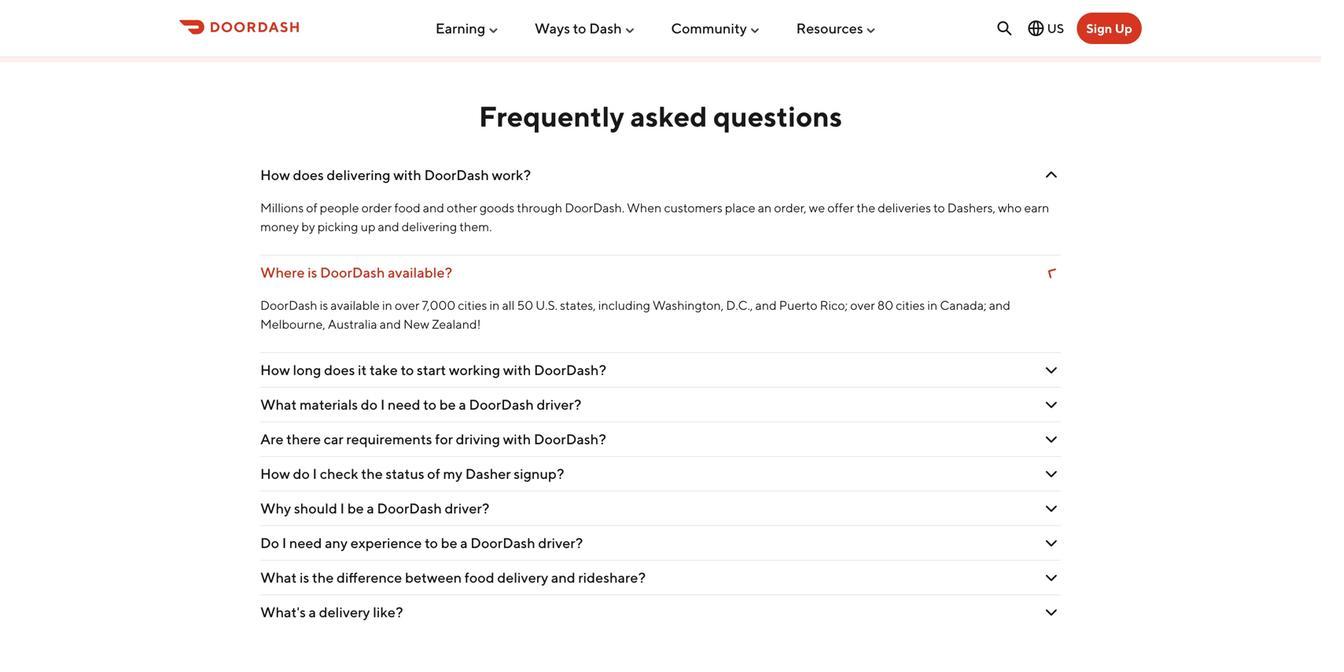 Task type: describe. For each thing, give the bounding box(es) containing it.
rico;
[[820, 298, 848, 313]]

for
[[435, 431, 453, 448]]

of inside millions of people order food and other goods through doordash. when customers place an order, we offer the deliveries to dashers, who earn money by picking up and delivering them.
[[306, 200, 318, 215]]

is for the
[[300, 569, 309, 586]]

order
[[362, 200, 392, 215]]

globe line image
[[1027, 19, 1046, 38]]

community link
[[671, 13, 762, 43]]

1 vertical spatial with
[[503, 361, 531, 378]]

chevron down image for why should i be a doordash driver?
[[1042, 499, 1061, 518]]

earning link
[[436, 13, 500, 43]]

people
[[320, 200, 359, 215]]

new
[[404, 317, 430, 332]]

to for do i need any experience to be a doordash driver?
[[425, 535, 438, 551]]

through
[[517, 200, 563, 215]]

to inside millions of people order food and other goods through doordash. when customers place an order, we offer the deliveries to dashers, who earn money by picking up and delivering them.
[[934, 200, 945, 215]]

zealand!
[[432, 317, 481, 332]]

work?
[[492, 166, 531, 183]]

i right should
[[340, 500, 345, 517]]

chevron down image for what's a delivery like?
[[1042, 603, 1061, 622]]

do
[[260, 535, 279, 551]]

when
[[627, 200, 662, 215]]

chevron down image for what is the difference between food delivery and rideshare?
[[1042, 568, 1061, 587]]

customers
[[664, 200, 723, 215]]

50
[[517, 298, 533, 313]]

i right the 'do'
[[282, 535, 287, 551]]

driver? for do i need any experience to be a doordash driver?
[[538, 535, 583, 551]]

doordash inside doordash is available in over 7,000 cities in all 50 u.s. states, including washington, d.c., and puerto rico; over 80 cities in canada; and melbourne, australia and new zealand!
[[260, 298, 318, 313]]

0 horizontal spatial the
[[312, 569, 334, 586]]

dash
[[589, 20, 622, 37]]

1 cities from the left
[[458, 298, 487, 313]]

be for experience
[[441, 535, 458, 551]]

resources
[[797, 20, 864, 37]]

any
[[325, 535, 348, 551]]

d.c.,
[[726, 298, 753, 313]]

1 vertical spatial be
[[347, 500, 364, 517]]

how for how do i check the status of my dasher signup?
[[260, 465, 290, 482]]

u.s.
[[536, 298, 558, 313]]

money
[[260, 219, 299, 234]]

signup?
[[514, 465, 564, 482]]

take
[[370, 361, 398, 378]]

a up experience
[[367, 500, 374, 517]]

how for how long does it take to start working with doordash?
[[260, 361, 290, 378]]

experience
[[351, 535, 422, 551]]

what for what materials do i need to be a doordash driver?
[[260, 396, 297, 413]]

0 vertical spatial does
[[293, 166, 324, 183]]

including
[[599, 298, 651, 313]]

how long does it take to start working with doordash?
[[260, 361, 607, 378]]

chevron down image for do i need any experience to be a doordash driver?
[[1042, 534, 1061, 553]]

delivering inside millions of people order food and other goods through doordash. when customers place an order, we offer the deliveries to dashers, who earn money by picking up and delivering them.
[[402, 219, 457, 234]]

earning
[[436, 20, 486, 37]]

up
[[1115, 21, 1133, 36]]

are
[[260, 431, 284, 448]]

and left new
[[380, 317, 401, 332]]

puerto
[[779, 298, 818, 313]]

working
[[449, 361, 501, 378]]

why
[[260, 500, 291, 517]]

7,000
[[422, 298, 456, 313]]

chevron down image for are there car requirements for driving with doordash?
[[1042, 430, 1061, 449]]

is for doordash
[[308, 264, 317, 281]]

driver? for what materials do i need to be a doordash driver?
[[537, 396, 582, 413]]

what materials do i need to be a doordash driver?
[[260, 396, 582, 413]]

check
[[320, 465, 358, 482]]

what's a delivery like?
[[260, 604, 403, 621]]

80
[[878, 298, 894, 313]]

1 vertical spatial food
[[465, 569, 495, 586]]

place
[[725, 200, 756, 215]]

chevron down image for how do i check the status of my dasher signup?
[[1042, 465, 1061, 483]]

and left other
[[423, 200, 444, 215]]

millions of people order food and other goods through doordash. when customers place an order, we offer the deliveries to dashers, who earn money by picking up and delivering them.
[[260, 200, 1050, 234]]

how for how does delivering with doordash work?
[[260, 166, 290, 183]]

requirements
[[346, 431, 432, 448]]

do i need any experience to be a doordash driver?
[[260, 535, 583, 551]]

doordash is available in over 7,000 cities in all 50 u.s. states, including washington, d.c., and puerto rico; over 80 cities in canada; and melbourne, australia and new zealand!
[[260, 298, 1011, 332]]

i down take
[[381, 396, 385, 413]]

what's
[[260, 604, 306, 621]]

doordash up driving
[[469, 396, 534, 413]]

dashers,
[[948, 200, 996, 215]]

to for what materials do i need to be a doordash driver?
[[423, 396, 437, 413]]

picking
[[318, 219, 358, 234]]

1 horizontal spatial the
[[361, 465, 383, 482]]

1 vertical spatial of
[[427, 465, 440, 482]]

to for how long does it take to start working with doordash?
[[401, 361, 414, 378]]

a right 'what's'
[[309, 604, 316, 621]]

0 vertical spatial need
[[388, 396, 421, 413]]

how does delivering with doordash work?
[[260, 166, 531, 183]]

washington,
[[653, 298, 724, 313]]

where
[[260, 264, 305, 281]]

what for what is the difference between food delivery and rideshare?
[[260, 569, 297, 586]]

where is doordash available?
[[260, 264, 453, 281]]

and right d.c.,
[[756, 298, 777, 313]]

chevron down image for how long does it take to start working with doordash?
[[1042, 361, 1061, 380]]

goods
[[480, 200, 515, 215]]

millions
[[260, 200, 304, 215]]

and left rideshare?
[[551, 569, 576, 586]]

status
[[386, 465, 425, 482]]

car
[[324, 431, 344, 448]]

australia
[[328, 317, 377, 332]]

ways to dash link
[[535, 13, 636, 43]]

frequently asked questions
[[479, 100, 843, 133]]

sign
[[1087, 21, 1113, 36]]



Task type: vqa. For each thing, say whether or not it's contained in the screenshot.
delivery to the top
yes



Task type: locate. For each thing, give the bounding box(es) containing it.
and right up
[[378, 219, 399, 234]]

0 vertical spatial delivering
[[327, 166, 391, 183]]

1 what from the top
[[260, 396, 297, 413]]

do down there
[[293, 465, 310, 482]]

how left long
[[260, 361, 290, 378]]

1 horizontal spatial do
[[361, 396, 378, 413]]

0 vertical spatial the
[[857, 200, 876, 215]]

1 horizontal spatial cities
[[896, 298, 925, 313]]

0 horizontal spatial need
[[289, 535, 322, 551]]

ways
[[535, 20, 570, 37]]

why should i be a doordash driver?
[[260, 500, 490, 517]]

2 vertical spatial with
[[503, 431, 531, 448]]

cities
[[458, 298, 487, 313], [896, 298, 925, 313]]

how up millions
[[260, 166, 290, 183]]

melbourne,
[[260, 317, 326, 332]]

1 vertical spatial does
[[324, 361, 355, 378]]

2 vertical spatial how
[[260, 465, 290, 482]]

the
[[857, 200, 876, 215], [361, 465, 383, 482], [312, 569, 334, 586]]

2 vertical spatial is
[[300, 569, 309, 586]]

delivering up order on the top left
[[327, 166, 391, 183]]

be
[[440, 396, 456, 413], [347, 500, 364, 517], [441, 535, 458, 551]]

of left my
[[427, 465, 440, 482]]

in left canada;
[[928, 298, 938, 313]]

1 vertical spatial chevron down image
[[1042, 568, 1061, 587]]

2 over from the left
[[851, 298, 875, 313]]

0 horizontal spatial of
[[306, 200, 318, 215]]

to up between
[[425, 535, 438, 551]]

i left check
[[313, 465, 317, 482]]

sign up
[[1087, 21, 1133, 36]]

food
[[395, 200, 421, 215], [465, 569, 495, 586]]

doordash.
[[565, 200, 625, 215]]

difference
[[337, 569, 402, 586]]

who
[[998, 200, 1022, 215]]

does left it
[[324, 361, 355, 378]]

in left all
[[490, 298, 500, 313]]

over up new
[[395, 298, 420, 313]]

how do i check the status of my dasher signup?
[[260, 465, 564, 482]]

is
[[308, 264, 317, 281], [320, 298, 328, 313], [300, 569, 309, 586]]

other
[[447, 200, 477, 215]]

does
[[293, 166, 324, 183], [324, 361, 355, 378]]

0 vertical spatial of
[[306, 200, 318, 215]]

chevron down image for where is doordash available?
[[1040, 261, 1063, 284]]

be down check
[[347, 500, 364, 517]]

my
[[443, 465, 463, 482]]

1 vertical spatial how
[[260, 361, 290, 378]]

over
[[395, 298, 420, 313], [851, 298, 875, 313]]

2 vertical spatial be
[[441, 535, 458, 551]]

earn
[[1025, 200, 1050, 215]]

2 cities from the left
[[896, 298, 925, 313]]

1 vertical spatial is
[[320, 298, 328, 313]]

is up 'what's'
[[300, 569, 309, 586]]

doordash?
[[534, 361, 607, 378], [534, 431, 607, 448]]

driver? down my
[[445, 500, 490, 517]]

all
[[502, 298, 515, 313]]

questions
[[714, 100, 843, 133]]

canada;
[[940, 298, 987, 313]]

what
[[260, 396, 297, 413], [260, 569, 297, 586]]

0 vertical spatial food
[[395, 200, 421, 215]]

2 vertical spatial driver?
[[538, 535, 583, 551]]

1 horizontal spatial food
[[465, 569, 495, 586]]

1 vertical spatial delivery
[[319, 604, 370, 621]]

doordash
[[424, 166, 489, 183], [320, 264, 385, 281], [260, 298, 318, 313], [469, 396, 534, 413], [377, 500, 442, 517], [471, 535, 536, 551]]

by
[[301, 219, 315, 234]]

0 vertical spatial driver?
[[537, 396, 582, 413]]

1 horizontal spatial does
[[324, 361, 355, 378]]

doordash up melbourne, at left
[[260, 298, 318, 313]]

a
[[459, 396, 466, 413], [367, 500, 374, 517], [460, 535, 468, 551], [309, 604, 316, 621]]

doordash up the what is the difference between food delivery and rideshare?
[[471, 535, 536, 551]]

is for available
[[320, 298, 328, 313]]

a up the what is the difference between food delivery and rideshare?
[[460, 535, 468, 551]]

1 horizontal spatial in
[[490, 298, 500, 313]]

an
[[758, 200, 772, 215]]

0 horizontal spatial cities
[[458, 298, 487, 313]]

the up what's a delivery like?
[[312, 569, 334, 586]]

community
[[671, 20, 747, 37]]

long
[[293, 361, 321, 378]]

sign up button
[[1077, 13, 1142, 44]]

1 horizontal spatial of
[[427, 465, 440, 482]]

up
[[361, 219, 376, 234]]

doordash up "available" at the top left of the page
[[320, 264, 385, 281]]

1 chevron down image from the top
[[1042, 534, 1061, 553]]

be up the what is the difference between food delivery and rideshare?
[[441, 535, 458, 551]]

delivery
[[497, 569, 549, 586], [319, 604, 370, 621]]

0 horizontal spatial delivering
[[327, 166, 391, 183]]

0 horizontal spatial do
[[293, 465, 310, 482]]

available?
[[388, 264, 453, 281]]

it
[[358, 361, 367, 378]]

resources link
[[797, 13, 878, 43]]

doordash down how do i check the status of my dasher signup?
[[377, 500, 442, 517]]

chevron down image
[[1042, 166, 1061, 184], [1040, 261, 1063, 284], [1042, 361, 1061, 380], [1042, 395, 1061, 414], [1042, 430, 1061, 449], [1042, 465, 1061, 483], [1042, 499, 1061, 518], [1042, 603, 1061, 622]]

2 horizontal spatial in
[[928, 298, 938, 313]]

be up 'for' at left bottom
[[440, 396, 456, 413]]

0 vertical spatial with
[[394, 166, 422, 183]]

chevron down image
[[1042, 534, 1061, 553], [1042, 568, 1061, 587]]

do
[[361, 396, 378, 413], [293, 465, 310, 482]]

rideshare?
[[579, 569, 646, 586]]

should
[[294, 500, 337, 517]]

what is the difference between food delivery and rideshare?
[[260, 569, 646, 586]]

driver? up signup? on the bottom left
[[537, 396, 582, 413]]

driving
[[456, 431, 500, 448]]

0 vertical spatial doordash?
[[534, 361, 607, 378]]

chevron down image for what materials do i need to be a doordash driver?
[[1042, 395, 1061, 414]]

frequently
[[479, 100, 625, 133]]

do down it
[[361, 396, 378, 413]]

food inside millions of people order food and other goods through doordash. when customers place an order, we offer the deliveries to dashers, who earn money by picking up and delivering them.
[[395, 200, 421, 215]]

1 vertical spatial need
[[289, 535, 322, 551]]

1 vertical spatial do
[[293, 465, 310, 482]]

the inside millions of people order food and other goods through doordash. when customers place an order, we offer the deliveries to dashers, who earn money by picking up and delivering them.
[[857, 200, 876, 215]]

doordash? down "states,"
[[534, 361, 607, 378]]

driver? up rideshare?
[[538, 535, 583, 551]]

we
[[809, 200, 825, 215]]

0 horizontal spatial in
[[382, 298, 393, 313]]

doordash up other
[[424, 166, 489, 183]]

3 in from the left
[[928, 298, 938, 313]]

does up millions
[[293, 166, 324, 183]]

how up why
[[260, 465, 290, 482]]

materials
[[300, 396, 358, 413]]

need
[[388, 396, 421, 413], [289, 535, 322, 551]]

1 horizontal spatial delivering
[[402, 219, 457, 234]]

0 horizontal spatial food
[[395, 200, 421, 215]]

0 vertical spatial do
[[361, 396, 378, 413]]

delivering down other
[[402, 219, 457, 234]]

are there car requirements for driving with doordash?
[[260, 431, 607, 448]]

and right canada;
[[989, 298, 1011, 313]]

a down working
[[459, 396, 466, 413]]

to down start
[[423, 396, 437, 413]]

is inside doordash is available in over 7,000 cities in all 50 u.s. states, including washington, d.c., and puerto rico; over 80 cities in canada; and melbourne, australia and new zealand!
[[320, 298, 328, 313]]

0 horizontal spatial does
[[293, 166, 324, 183]]

1 vertical spatial the
[[361, 465, 383, 482]]

0 vertical spatial delivery
[[497, 569, 549, 586]]

is left "available" at the top left of the page
[[320, 298, 328, 313]]

3 how from the top
[[260, 465, 290, 482]]

1 vertical spatial doordash?
[[534, 431, 607, 448]]

0 horizontal spatial over
[[395, 298, 420, 313]]

0 vertical spatial chevron down image
[[1042, 534, 1061, 553]]

0 vertical spatial be
[[440, 396, 456, 413]]

need up requirements
[[388, 396, 421, 413]]

the right 'offer'
[[857, 200, 876, 215]]

2 vertical spatial the
[[312, 569, 334, 586]]

in right "available" at the top left of the page
[[382, 298, 393, 313]]

and
[[423, 200, 444, 215], [378, 219, 399, 234], [756, 298, 777, 313], [989, 298, 1011, 313], [380, 317, 401, 332], [551, 569, 576, 586]]

is right where
[[308, 264, 317, 281]]

food right order on the top left
[[395, 200, 421, 215]]

what up "are"
[[260, 396, 297, 413]]

over left 80
[[851, 298, 875, 313]]

1 horizontal spatial over
[[851, 298, 875, 313]]

0 horizontal spatial delivery
[[319, 604, 370, 621]]

offer
[[828, 200, 855, 215]]

1 horizontal spatial need
[[388, 396, 421, 413]]

to right take
[[401, 361, 414, 378]]

cities up zealand!
[[458, 298, 487, 313]]

like?
[[373, 604, 403, 621]]

to inside 'link'
[[573, 20, 587, 37]]

ways to dash
[[535, 20, 622, 37]]

1 vertical spatial what
[[260, 569, 297, 586]]

states,
[[560, 298, 596, 313]]

us
[[1048, 21, 1065, 36]]

them.
[[460, 219, 492, 234]]

1 over from the left
[[395, 298, 420, 313]]

cities right 80
[[896, 298, 925, 313]]

to left dash
[[573, 20, 587, 37]]

there
[[286, 431, 321, 448]]

food right between
[[465, 569, 495, 586]]

1 vertical spatial driver?
[[445, 500, 490, 517]]

chevron down image for how does delivering with doordash work?
[[1042, 166, 1061, 184]]

deliveries
[[878, 200, 931, 215]]

2 in from the left
[[490, 298, 500, 313]]

2 how from the top
[[260, 361, 290, 378]]

be for need
[[440, 396, 456, 413]]

how
[[260, 166, 290, 183], [260, 361, 290, 378], [260, 465, 290, 482]]

to
[[573, 20, 587, 37], [934, 200, 945, 215], [401, 361, 414, 378], [423, 396, 437, 413], [425, 535, 438, 551]]

asked
[[631, 100, 708, 133]]

2 what from the top
[[260, 569, 297, 586]]

0 vertical spatial what
[[260, 396, 297, 413]]

dasher
[[466, 465, 511, 482]]

start
[[417, 361, 446, 378]]

2 chevron down image from the top
[[1042, 568, 1061, 587]]

1 in from the left
[[382, 298, 393, 313]]

0 vertical spatial how
[[260, 166, 290, 183]]

of up by
[[306, 200, 318, 215]]

between
[[405, 569, 462, 586]]

to left "dashers,"
[[934, 200, 945, 215]]

1 how from the top
[[260, 166, 290, 183]]

need left any
[[289, 535, 322, 551]]

doordash? up signup? on the bottom left
[[534, 431, 607, 448]]

1 horizontal spatial delivery
[[497, 569, 549, 586]]

i
[[381, 396, 385, 413], [313, 465, 317, 482], [340, 500, 345, 517], [282, 535, 287, 551]]

what up 'what's'
[[260, 569, 297, 586]]

0 vertical spatial is
[[308, 264, 317, 281]]

delivering
[[327, 166, 391, 183], [402, 219, 457, 234]]

2 horizontal spatial the
[[857, 200, 876, 215]]

available
[[331, 298, 380, 313]]

1 vertical spatial delivering
[[402, 219, 457, 234]]

the right check
[[361, 465, 383, 482]]



